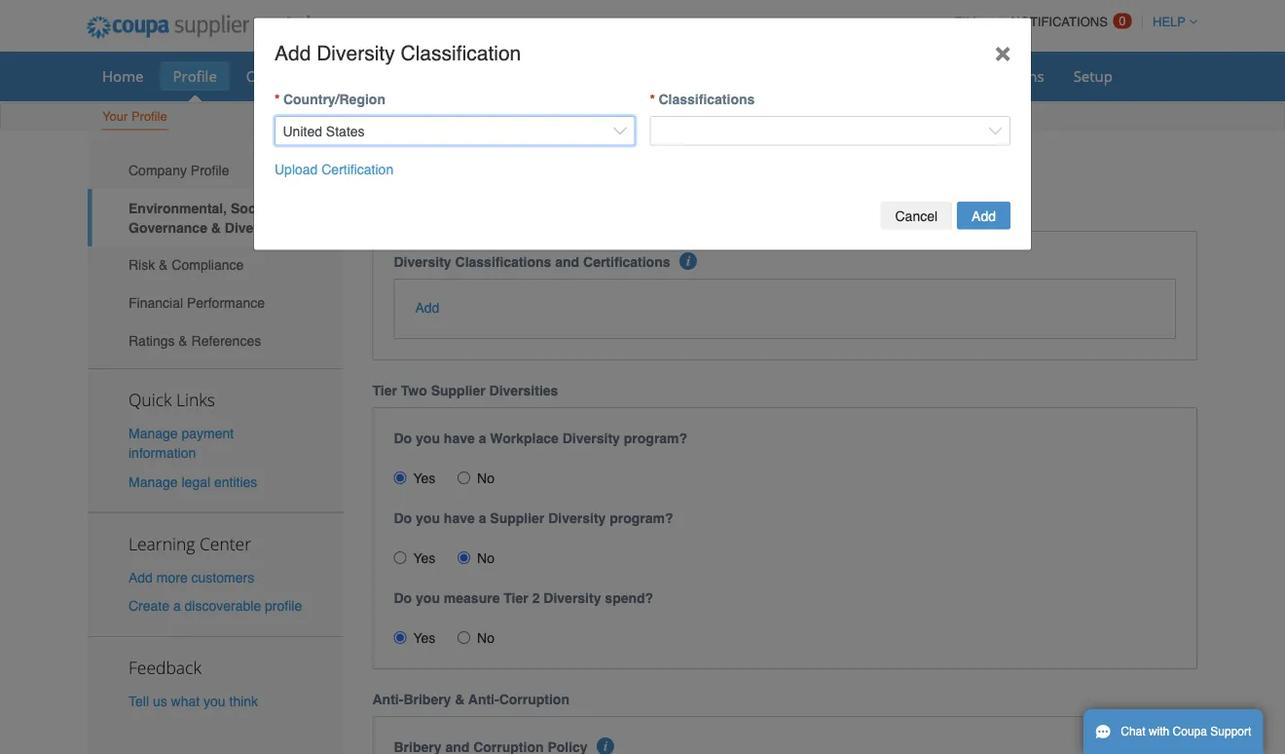 Task type: vqa. For each thing, say whether or not it's contained in the screenshot.
bottommost No
yes



Task type: describe. For each thing, give the bounding box(es) containing it.
risk & compliance
[[129, 257, 244, 273]]

manage for manage payment information
[[129, 426, 178, 441]]

add diversity classification
[[275, 42, 521, 65]]

1 horizontal spatial governance
[[652, 152, 800, 183]]

orders
[[246, 66, 294, 86]]

service/time
[[323, 66, 410, 86]]

create
[[129, 598, 170, 614]]

certification
[[322, 161, 394, 177]]

profile link
[[160, 61, 230, 91]]

do you have a workplace diversity program?
[[394, 430, 688, 446]]

sheets
[[414, 66, 460, 86]]

1 vertical spatial tier
[[504, 590, 529, 606]]

upload certification
[[275, 161, 394, 177]]

more
[[157, 569, 188, 585]]

certifications
[[584, 254, 671, 270]]

do for do you have a workplace diversity program?
[[394, 430, 412, 446]]

performance
[[187, 295, 265, 311]]

do for do you have a supplier diversity program?
[[394, 510, 412, 526]]

corruption
[[499, 691, 570, 707]]

customers
[[192, 569, 254, 585]]

links
[[176, 388, 215, 411]]

a for workplace
[[479, 430, 487, 446]]

tier two supplier diversities
[[373, 383, 559, 398]]

classifications for *
[[659, 92, 755, 107]]

manage payment information link
[[129, 426, 234, 461]]

cancel button
[[881, 202, 953, 230]]

country/region
[[283, 92, 386, 107]]

2 vertical spatial a
[[173, 598, 181, 614]]

with
[[1149, 725, 1170, 738]]

quick
[[129, 388, 172, 411]]

yes for do you have a workplace diversity program?
[[414, 470, 436, 486]]

× button
[[975, 18, 1032, 86]]

two
[[401, 383, 427, 398]]

2 anti- from the left
[[469, 691, 499, 707]]

0 vertical spatial social,
[[562, 152, 644, 183]]

environmental, social, governance & diversity link
[[88, 189, 343, 246]]

profile for company profile
[[191, 163, 229, 178]]

you for do you measure tier 2 diversity spend?
[[416, 590, 440, 606]]

0 vertical spatial tier
[[373, 383, 397, 398]]

classifications for diversity
[[455, 254, 552, 270]]

1 vertical spatial governance
[[129, 220, 207, 235]]

no for 2
[[477, 630, 495, 646]]

manage for manage legal entities
[[129, 474, 178, 489]]

setup
[[1074, 66, 1113, 86]]

add-ons link
[[976, 61, 1058, 91]]

us
[[153, 693, 167, 709]]

service/time sheets
[[323, 66, 460, 86]]

profile for your profile
[[131, 109, 167, 124]]

* country/region
[[275, 92, 386, 107]]

chat
[[1122, 725, 1146, 738]]

quick links
[[129, 388, 215, 411]]

and
[[556, 254, 580, 270]]

do you measure tier 2 diversity spend?
[[394, 590, 654, 606]]

do you have a supplier diversity program?
[[394, 510, 674, 526]]

ratings
[[129, 333, 175, 348]]

* for * classifications
[[650, 92, 656, 107]]

manage legal entities
[[129, 474, 257, 489]]

diversities
[[490, 383, 559, 398]]

information
[[129, 445, 196, 461]]

add more customers
[[129, 569, 254, 585]]

you for do you have a workplace diversity program?
[[416, 430, 440, 446]]

diversity classifications and certifications
[[394, 254, 671, 270]]

manage legal entities link
[[129, 474, 257, 489]]

payment
[[182, 426, 234, 441]]

profile
[[265, 598, 302, 614]]

ratings & references
[[129, 333, 261, 348]]

do for do you measure tier 2 diversity spend?
[[394, 590, 412, 606]]

1 horizontal spatial environmental,
[[373, 152, 555, 183]]

1 horizontal spatial additional information image
[[680, 252, 697, 270]]

company profile
[[129, 163, 229, 178]]

chat with coupa support
[[1122, 725, 1252, 738]]

classification
[[401, 42, 521, 65]]

yes for do you measure tier 2 diversity spend?
[[414, 630, 436, 646]]

your profile link
[[101, 105, 168, 130]]

financial
[[129, 295, 183, 311]]

create a discoverable profile
[[129, 598, 302, 614]]

program? for do you have a workplace diversity program?
[[624, 430, 688, 446]]

coupa
[[1174, 725, 1208, 738]]



Task type: locate. For each thing, give the bounding box(es) containing it.
1 vertical spatial yes
[[414, 550, 436, 566]]

profile right your
[[131, 109, 167, 124]]

1 horizontal spatial add button
[[958, 202, 1011, 230]]

add for add button to the right
[[972, 208, 997, 223]]

1 vertical spatial have
[[444, 510, 475, 526]]

you inside button
[[204, 693, 226, 709]]

home link
[[90, 61, 156, 91]]

add button up two
[[416, 298, 440, 317]]

environmental, down company profile
[[129, 200, 227, 216]]

supplier
[[431, 383, 486, 398], [490, 510, 545, 526]]

add-ons
[[988, 66, 1045, 86]]

1 vertical spatial environmental,
[[129, 200, 227, 216]]

1 horizontal spatial classifications
[[659, 92, 755, 107]]

ons
[[1020, 66, 1045, 86]]

have for workplace
[[444, 430, 475, 446]]

support
[[1211, 725, 1252, 738]]

a left workplace
[[479, 430, 487, 446]]

2 vertical spatial yes
[[414, 630, 436, 646]]

coupa supplier portal image
[[73, 3, 324, 52]]

classifications inside × dialog
[[659, 92, 755, 107]]

1 * from the left
[[275, 92, 280, 107]]

diversity inside × dialog
[[317, 42, 395, 65]]

1 manage from the top
[[129, 426, 178, 441]]

2 vertical spatial profile
[[191, 163, 229, 178]]

1 yes from the top
[[414, 470, 436, 486]]

0 horizontal spatial additional information image
[[597, 737, 615, 754]]

0 horizontal spatial environmental,
[[129, 200, 227, 216]]

discoverable
[[185, 598, 261, 614]]

1 horizontal spatial supplier
[[490, 510, 545, 526]]

2 * from the left
[[650, 92, 656, 107]]

0 vertical spatial a
[[479, 430, 487, 446]]

have up the measure at the left
[[444, 510, 475, 526]]

add-
[[988, 66, 1020, 86]]

2 no from the top
[[477, 550, 495, 566]]

home
[[102, 66, 144, 86]]

2 manage from the top
[[129, 474, 178, 489]]

tell us what you think button
[[129, 691, 258, 711]]

1 have from the top
[[444, 430, 475, 446]]

0 vertical spatial program?
[[624, 430, 688, 446]]

your
[[102, 109, 128, 124]]

1 horizontal spatial social,
[[562, 152, 644, 183]]

0 horizontal spatial social,
[[231, 200, 275, 216]]

add for add diversity classification
[[275, 42, 311, 65]]

governance up risk & compliance
[[129, 220, 207, 235]]

1 vertical spatial environmental, social, governance & diversity
[[129, 200, 282, 235]]

1 vertical spatial profile
[[131, 109, 167, 124]]

profile down coupa supplier portal image
[[173, 66, 217, 86]]

0 vertical spatial classifications
[[659, 92, 755, 107]]

0 horizontal spatial *
[[275, 92, 280, 107]]

2 vertical spatial no
[[477, 630, 495, 646]]

× dialog
[[253, 17, 1033, 251]]

environmental,
[[373, 152, 555, 183], [129, 200, 227, 216]]

learning
[[129, 532, 195, 555]]

manage inside manage payment information
[[129, 426, 178, 441]]

1 vertical spatial supplier
[[490, 510, 545, 526]]

* for * country/region
[[275, 92, 280, 107]]

additional information image
[[680, 252, 697, 270], [597, 737, 615, 754]]

add for add more customers
[[129, 569, 153, 585]]

add more customers link
[[129, 569, 254, 585]]

0 vertical spatial profile
[[173, 66, 217, 86]]

a for supplier
[[479, 510, 487, 526]]

tier left 2
[[504, 590, 529, 606]]

0 vertical spatial do
[[394, 430, 412, 446]]

0 vertical spatial environmental,
[[373, 152, 555, 183]]

manage down information
[[129, 474, 178, 489]]

supplier right two
[[431, 383, 486, 398]]

1 vertical spatial add button
[[416, 298, 440, 317]]

1 vertical spatial do
[[394, 510, 412, 526]]

yes
[[414, 470, 436, 486], [414, 550, 436, 566], [414, 630, 436, 646]]

create a discoverable profile link
[[129, 598, 302, 614]]

no
[[477, 470, 495, 486], [477, 550, 495, 566], [477, 630, 495, 646]]

0 vertical spatial have
[[444, 430, 475, 446]]

1 vertical spatial additional information image
[[597, 737, 615, 754]]

program? for do you have a supplier diversity program?
[[610, 510, 674, 526]]

0 vertical spatial yes
[[414, 470, 436, 486]]

environmental, social, governance & diversity
[[373, 152, 938, 183], [129, 200, 282, 235]]

setup link
[[1062, 61, 1126, 91]]

a
[[479, 430, 487, 446], [479, 510, 487, 526], [173, 598, 181, 614]]

0 vertical spatial no
[[477, 470, 495, 486]]

2 have from the top
[[444, 510, 475, 526]]

0 horizontal spatial environmental, social, governance & diversity
[[129, 200, 282, 235]]

governance
[[652, 152, 800, 183], [129, 220, 207, 235]]

1 horizontal spatial tier
[[504, 590, 529, 606]]

None radio
[[394, 471, 407, 484], [458, 471, 471, 484], [394, 631, 407, 644], [394, 471, 407, 484], [458, 471, 471, 484], [394, 631, 407, 644]]

0 horizontal spatial classifications
[[455, 254, 552, 270]]

1 anti- from the left
[[373, 691, 404, 707]]

upload certification button
[[275, 159, 394, 179]]

add up two
[[416, 300, 440, 315]]

tell us what you think
[[129, 693, 258, 709]]

classifications
[[659, 92, 755, 107], [455, 254, 552, 270]]

* classifications
[[650, 92, 755, 107]]

profile up environmental, social, governance & diversity link on the top of page
[[191, 163, 229, 178]]

0 vertical spatial supplier
[[431, 383, 486, 398]]

3 yes from the top
[[414, 630, 436, 646]]

company profile link
[[88, 151, 343, 189]]

manage payment information
[[129, 426, 234, 461]]

3 do from the top
[[394, 590, 412, 606]]

a right create
[[173, 598, 181, 614]]

2 do from the top
[[394, 510, 412, 526]]

a up the measure at the left
[[479, 510, 487, 526]]

add right cancel button
[[972, 208, 997, 223]]

cancel
[[896, 208, 938, 223]]

upload
[[275, 161, 318, 177]]

entities
[[214, 474, 257, 489]]

measure
[[444, 590, 500, 606]]

center
[[200, 532, 251, 555]]

financial performance link
[[88, 284, 343, 322]]

0 vertical spatial additional information image
[[680, 252, 697, 270]]

add for the leftmost add button
[[416, 300, 440, 315]]

no down workplace
[[477, 470, 495, 486]]

0 horizontal spatial add button
[[416, 298, 440, 317]]

governance down * classifications
[[652, 152, 800, 183]]

yes for do you have a supplier diversity program?
[[414, 550, 436, 566]]

program?
[[624, 430, 688, 446], [610, 510, 674, 526]]

0 horizontal spatial supplier
[[431, 383, 486, 398]]

manage up information
[[129, 426, 178, 441]]

environmental, down sheets
[[373, 152, 555, 183]]

tell
[[129, 693, 149, 709]]

1 vertical spatial a
[[479, 510, 487, 526]]

feedback
[[129, 656, 202, 679]]

2
[[533, 590, 540, 606]]

do
[[394, 430, 412, 446], [394, 510, 412, 526], [394, 590, 412, 606]]

*
[[275, 92, 280, 107], [650, 92, 656, 107]]

service/time sheets link
[[310, 61, 472, 91]]

no up the measure at the left
[[477, 550, 495, 566]]

have
[[444, 430, 475, 446], [444, 510, 475, 526]]

×
[[995, 37, 1011, 68]]

tier
[[373, 383, 397, 398], [504, 590, 529, 606]]

2 yes from the top
[[414, 550, 436, 566]]

references
[[192, 333, 261, 348]]

0 vertical spatial governance
[[652, 152, 800, 183]]

1 horizontal spatial *
[[650, 92, 656, 107]]

1 vertical spatial social,
[[231, 200, 275, 216]]

compliance
[[172, 257, 244, 273]]

your profile
[[102, 109, 167, 124]]

add up orders
[[275, 42, 311, 65]]

add up create
[[129, 569, 153, 585]]

have down tier two supplier diversities
[[444, 430, 475, 446]]

you for do you have a supplier diversity program?
[[416, 510, 440, 526]]

environmental, social, governance & diversity up compliance
[[129, 200, 282, 235]]

2 vertical spatial do
[[394, 590, 412, 606]]

1 do from the top
[[394, 430, 412, 446]]

1 vertical spatial no
[[477, 550, 495, 566]]

ratings & references link
[[88, 322, 343, 359]]

workplace
[[490, 430, 559, 446]]

1 vertical spatial manage
[[129, 474, 178, 489]]

what
[[171, 693, 200, 709]]

0 vertical spatial manage
[[129, 426, 178, 441]]

legal
[[182, 474, 210, 489]]

spend?
[[605, 590, 654, 606]]

tier left two
[[373, 383, 397, 398]]

no for supplier
[[477, 550, 495, 566]]

orders link
[[234, 61, 306, 91]]

add button right cancel button
[[958, 202, 1011, 230]]

no down the measure at the left
[[477, 630, 495, 646]]

think
[[229, 693, 258, 709]]

risk
[[129, 257, 155, 273]]

manage
[[129, 426, 178, 441], [129, 474, 178, 489]]

anti-bribery & anti-corruption
[[373, 691, 570, 707]]

environmental, social, governance & diversity down * classifications
[[373, 152, 938, 183]]

chat with coupa support button
[[1084, 709, 1264, 754]]

0 horizontal spatial tier
[[373, 383, 397, 398]]

learning center
[[129, 532, 251, 555]]

supplier up the "do you measure tier 2 diversity spend?"
[[490, 510, 545, 526]]

0 horizontal spatial anti-
[[373, 691, 404, 707]]

None radio
[[394, 551, 407, 564], [458, 551, 471, 564], [458, 631, 471, 644], [394, 551, 407, 564], [458, 551, 471, 564], [458, 631, 471, 644]]

financial performance
[[129, 295, 265, 311]]

1 no from the top
[[477, 470, 495, 486]]

risk & compliance link
[[88, 246, 343, 284]]

0 vertical spatial add button
[[958, 202, 1011, 230]]

1 vertical spatial program?
[[610, 510, 674, 526]]

3 no from the top
[[477, 630, 495, 646]]

1 vertical spatial classifications
[[455, 254, 552, 270]]

0 horizontal spatial governance
[[129, 220, 207, 235]]

company
[[129, 163, 187, 178]]

bribery
[[404, 691, 451, 707]]

no for workplace
[[477, 470, 495, 486]]

add inside button
[[972, 208, 997, 223]]

0 vertical spatial environmental, social, governance & diversity
[[373, 152, 938, 183]]

1 horizontal spatial anti-
[[469, 691, 499, 707]]

have for supplier
[[444, 510, 475, 526]]

1 horizontal spatial environmental, social, governance & diversity
[[373, 152, 938, 183]]



